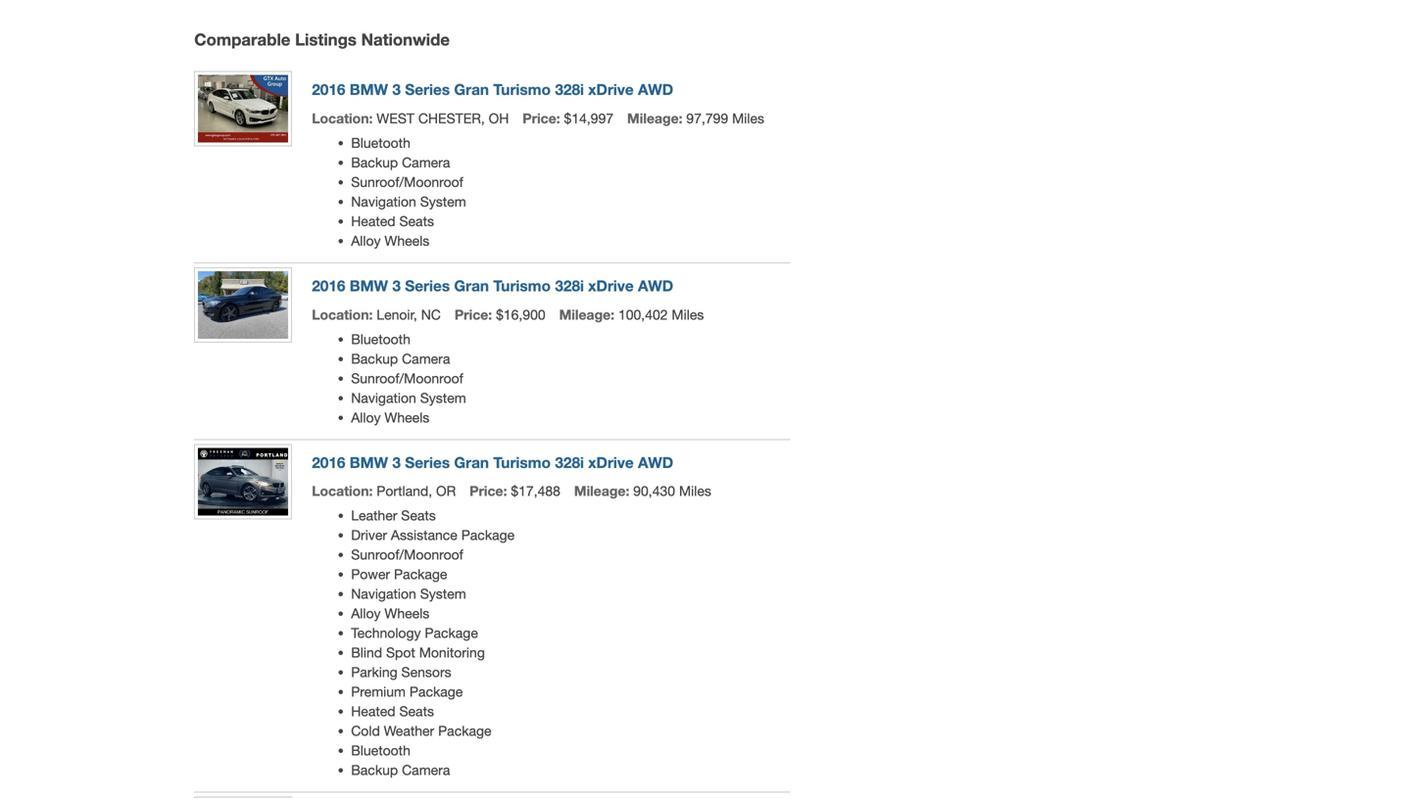 Task type: locate. For each thing, give the bounding box(es) containing it.
2 wheels from the top
[[385, 409, 430, 426]]

1 olink image from the top
[[194, 71, 292, 146]]

2 vertical spatial olink image
[[194, 444, 292, 520]]

2 system from the top
[[420, 390, 466, 406]]

2 awd from the top
[[638, 277, 674, 295]]

camera
[[402, 154, 450, 170], [402, 351, 450, 367], [402, 763, 450, 779]]

1 2016 bmw 3 series gran turismo 328i xdrive awd link from the top
[[312, 80, 674, 98]]

olink image
[[194, 71, 292, 146], [194, 267, 292, 343], [194, 444, 292, 520]]

2016 bmw 3 series gran turismo 328i xdrive awd link up price: $17,488
[[312, 454, 674, 472]]

olink image for location: west chester, oh
[[194, 71, 292, 146]]

0 vertical spatial wheels
[[385, 233, 430, 249]]

bluetooth
[[351, 135, 411, 151], [351, 331, 411, 347], [351, 743, 411, 759]]

price: for price: $14,997
[[523, 110, 560, 126]]

1 328i from the top
[[555, 80, 584, 98]]

2016 bmw 3 series gran turismo 328i xdrive awd up price: $17,488
[[312, 454, 674, 472]]

1 bluetooth from the top
[[351, 135, 411, 151]]

mileage: 100,402 miles bluetooth backup camera sunroof/moonroof navigation system alloy wheels
[[351, 307, 704, 426]]

blind
[[351, 645, 382, 661]]

2016 bmw 3 series gran turismo 328i xdrive awd for price: $17,488
[[312, 454, 674, 472]]

camera down location: west chester, oh
[[402, 154, 450, 170]]

1 vertical spatial heated
[[351, 704, 396, 720]]

gran up price: $16,900
[[454, 277, 489, 295]]

camera inside mileage: 97,799 miles bluetooth backup camera sunroof/moonroof navigation system heated seats alloy wheels
[[402, 154, 450, 170]]

2 vertical spatial price:
[[470, 483, 507, 500]]

1 vertical spatial location:
[[312, 307, 373, 323]]

mileage: 97,799 miles bluetooth backup camera sunroof/moonroof navigation system heated seats alloy wheels
[[351, 110, 765, 249]]

1 vertical spatial 328i
[[555, 277, 584, 295]]

2016 down listings
[[312, 80, 345, 98]]

2 xdrive from the top
[[588, 277, 634, 295]]

0 vertical spatial xdrive
[[588, 80, 634, 98]]

sunroof/moonroof for wheels
[[351, 370, 463, 386]]

2016 up location: lenoir, nc
[[312, 277, 345, 295]]

3 location: from the top
[[312, 483, 373, 500]]

2 vertical spatial awd
[[638, 454, 674, 472]]

backup
[[351, 154, 398, 170], [351, 351, 398, 367], [351, 763, 398, 779]]

2016 bmw 3 series gran turismo 328i xdrive awd link for price: $17,488
[[312, 454, 674, 472]]

2016 bmw 3 series gran turismo 328i xdrive awd link for price: $16,900
[[312, 277, 674, 295]]

price:
[[523, 110, 560, 126], [455, 307, 492, 323], [470, 483, 507, 500]]

1 series from the top
[[405, 80, 450, 98]]

heated
[[351, 213, 396, 229], [351, 704, 396, 720]]

alloy
[[351, 233, 381, 249], [351, 409, 381, 426], [351, 606, 381, 622]]

0 vertical spatial 328i
[[555, 80, 584, 98]]

0 vertical spatial bmw
[[350, 80, 388, 98]]

3 for west
[[392, 80, 401, 98]]

seats up nc
[[399, 213, 434, 229]]

bluetooth inside mileage: 100,402 miles bluetooth backup camera sunroof/moonroof navigation system alloy wheels
[[351, 331, 411, 347]]

lenoir,
[[377, 307, 417, 323]]

2 vertical spatial camera
[[402, 763, 450, 779]]

turismo up the $16,900
[[493, 277, 551, 295]]

2016 bmw 3 series gran turismo 328i xdrive awd up price: $16,900
[[312, 277, 674, 295]]

2 backup from the top
[[351, 351, 398, 367]]

backup down location: lenoir, nc
[[351, 351, 398, 367]]

sunroof/moonroof for seats
[[351, 174, 463, 190]]

premium
[[351, 684, 406, 701]]

west
[[377, 110, 415, 126]]

location: left "lenoir,"
[[312, 307, 373, 323]]

mileage: left 97,799
[[627, 110, 683, 126]]

miles inside mileage: 97,799 miles bluetooth backup camera sunroof/moonroof navigation system heated seats alloy wheels
[[732, 110, 765, 126]]

2016 bmw 3 series gran turismo 328i xdrive awd for price: $16,900
[[312, 277, 674, 295]]

weather
[[384, 724, 434, 740]]

2 vertical spatial sunroof/moonroof
[[351, 547, 463, 563]]

2 sunroof/moonroof from the top
[[351, 370, 463, 386]]

328i up price: $14,997
[[555, 80, 584, 98]]

1 vertical spatial 2016
[[312, 277, 345, 295]]

3 for lenoir,
[[392, 277, 401, 295]]

1 vertical spatial 2016 bmw 3 series gran turismo 328i xdrive awd link
[[312, 277, 674, 295]]

sunroof/moonroof down "lenoir,"
[[351, 370, 463, 386]]

seats up assistance
[[401, 508, 436, 524]]

3 navigation from the top
[[351, 586, 416, 603]]

2 bmw from the top
[[350, 277, 388, 295]]

series
[[405, 80, 450, 98], [405, 277, 450, 295], [405, 454, 450, 472]]

3 up "lenoir,"
[[392, 277, 401, 295]]

1 wheels from the top
[[385, 233, 430, 249]]

series up location: west chester, oh
[[405, 80, 450, 98]]

328i up the $17,488
[[555, 454, 584, 472]]

0 vertical spatial alloy
[[351, 233, 381, 249]]

2 vertical spatial alloy
[[351, 606, 381, 622]]

bluetooth inside mileage: 97,799 miles bluetooth backup camera sunroof/moonroof navigation system heated seats alloy wheels
[[351, 135, 411, 151]]

1 vertical spatial camera
[[402, 351, 450, 367]]

2 vertical spatial gran
[[454, 454, 489, 472]]

gran for or
[[454, 454, 489, 472]]

wheels up "lenoir,"
[[385, 233, 430, 249]]

mileage: 90,430 miles leather seats driver assistance package sunroof/moonroof power package navigation system alloy wheels technology package blind spot monitoring parking sensors premium package heated seats cold weather package bluetooth backup camera
[[351, 483, 712, 779]]

navigation inside mileage: 97,799 miles bluetooth backup camera sunroof/moonroof navigation system heated seats alloy wheels
[[351, 193, 416, 210]]

2 camera from the top
[[402, 351, 450, 367]]

3 328i from the top
[[555, 454, 584, 472]]

1 gran from the top
[[454, 80, 489, 98]]

2 2016 bmw 3 series gran turismo 328i xdrive awd from the top
[[312, 277, 674, 295]]

328i up mileage: 100,402 miles bluetooth backup camera sunroof/moonroof navigation system alloy wheels
[[555, 277, 584, 295]]

1 2016 bmw 3 series gran turismo 328i xdrive awd from the top
[[312, 80, 674, 98]]

1 vertical spatial series
[[405, 277, 450, 295]]

2 vertical spatial 3
[[392, 454, 401, 472]]

1 system from the top
[[420, 193, 466, 210]]

location: left west at the left of the page
[[312, 110, 373, 126]]

0 vertical spatial mileage:
[[627, 110, 683, 126]]

2 heated from the top
[[351, 704, 396, 720]]

location: portland, or
[[312, 483, 456, 500]]

0 vertical spatial location:
[[312, 110, 373, 126]]

mileage: inside mileage: 100,402 miles bluetooth backup camera sunroof/moonroof navigation system alloy wheels
[[559, 307, 615, 323]]

mileage: inside mileage: 90,430 miles leather seats driver assistance package sunroof/moonroof power package navigation system alloy wheels technology package blind spot monitoring parking sensors premium package heated seats cold weather package bluetooth backup camera
[[574, 483, 630, 500]]

0 vertical spatial 2016 bmw 3 series gran turismo 328i xdrive awd
[[312, 80, 674, 98]]

assistance
[[391, 528, 458, 544]]

miles for mileage: 100,402 miles bluetooth backup camera sunroof/moonroof navigation system alloy wheels
[[672, 307, 704, 323]]

0 vertical spatial sunroof/moonroof
[[351, 174, 463, 190]]

parking
[[351, 665, 398, 681]]

2 olink image from the top
[[194, 267, 292, 343]]

system
[[420, 193, 466, 210], [420, 390, 466, 406], [420, 586, 466, 603]]

3 bluetooth from the top
[[351, 743, 411, 759]]

bluetooth down location: lenoir, nc
[[351, 331, 411, 347]]

3 sunroof/moonroof from the top
[[351, 547, 463, 563]]

sunroof/moonroof inside mileage: 97,799 miles bluetooth backup camera sunroof/moonroof navigation system heated seats alloy wheels
[[351, 174, 463, 190]]

bmw
[[350, 80, 388, 98], [350, 277, 388, 295], [350, 454, 388, 472]]

2 navigation from the top
[[351, 390, 416, 406]]

3 up portland,
[[392, 454, 401, 472]]

1 vertical spatial olink image
[[194, 267, 292, 343]]

location:
[[312, 110, 373, 126], [312, 307, 373, 323], [312, 483, 373, 500]]

2 vertical spatial 2016
[[312, 454, 345, 472]]

xdrive up 90,430
[[588, 454, 634, 472]]

turismo for price: $17,488
[[493, 454, 551, 472]]

mileage:
[[627, 110, 683, 126], [559, 307, 615, 323], [574, 483, 630, 500]]

cold
[[351, 724, 380, 740]]

miles right '100,402'
[[672, 307, 704, 323]]

sunroof/moonroof inside mileage: 100,402 miles bluetooth backup camera sunroof/moonroof navigation system alloy wheels
[[351, 370, 463, 386]]

system down nc
[[420, 390, 466, 406]]

series up nc
[[405, 277, 450, 295]]

2 vertical spatial 2016 bmw 3 series gran turismo 328i xdrive awd link
[[312, 454, 674, 472]]

1 vertical spatial system
[[420, 390, 466, 406]]

2 328i from the top
[[555, 277, 584, 295]]

system for wheels
[[420, 390, 466, 406]]

leather
[[351, 508, 397, 524]]

3 bmw from the top
[[350, 454, 388, 472]]

2 vertical spatial 2016 bmw 3 series gran turismo 328i xdrive awd
[[312, 454, 674, 472]]

2016
[[312, 80, 345, 98], [312, 277, 345, 295], [312, 454, 345, 472]]

2 turismo from the top
[[493, 277, 551, 295]]

listings
[[295, 30, 357, 49]]

2016 bmw 3 series gran turismo 328i xdrive awd
[[312, 80, 674, 98], [312, 277, 674, 295], [312, 454, 674, 472]]

awd for 90,430
[[638, 454, 674, 472]]

sunroof/moonroof
[[351, 174, 463, 190], [351, 370, 463, 386], [351, 547, 463, 563]]

3 2016 from the top
[[312, 454, 345, 472]]

bmw up location: portland, or on the bottom left of the page
[[350, 454, 388, 472]]

miles for mileage: 90,430 miles leather seats driver assistance package sunroof/moonroof power package navigation system alloy wheels technology package blind spot monitoring parking sensors premium package heated seats cold weather package bluetooth backup camera
[[679, 483, 712, 500]]

xdrive for 97,799 miles
[[588, 80, 634, 98]]

spot
[[386, 645, 415, 661]]

97,799
[[687, 110, 729, 126]]

mileage: left '100,402'
[[559, 307, 615, 323]]

navigation
[[351, 193, 416, 210], [351, 390, 416, 406], [351, 586, 416, 603]]

1 2016 from the top
[[312, 80, 345, 98]]

miles right 97,799
[[732, 110, 765, 126]]

sunroof/moonroof down assistance
[[351, 547, 463, 563]]

2 vertical spatial series
[[405, 454, 450, 472]]

0 vertical spatial series
[[405, 80, 450, 98]]

wheels
[[385, 233, 430, 249], [385, 409, 430, 426], [385, 606, 430, 622]]

1 xdrive from the top
[[588, 80, 634, 98]]

3 3 from the top
[[392, 454, 401, 472]]

3 xdrive from the top
[[588, 454, 634, 472]]

2 alloy from the top
[[351, 409, 381, 426]]

system for seats
[[420, 193, 466, 210]]

price: right nc
[[455, 307, 492, 323]]

wheels inside mileage: 90,430 miles leather seats driver assistance package sunroof/moonroof power package navigation system alloy wheels technology package blind spot monitoring parking sensors premium package heated seats cold weather package bluetooth backup camera
[[385, 606, 430, 622]]

xdrive up $14,997
[[588, 80, 634, 98]]

2016 bmw 3 series gran turismo 328i xdrive awd link
[[312, 80, 674, 98], [312, 277, 674, 295], [312, 454, 674, 472]]

alloy up location: lenoir, nc
[[351, 233, 381, 249]]

1 navigation from the top
[[351, 193, 416, 210]]

1 vertical spatial mileage:
[[559, 307, 615, 323]]

1 vertical spatial price:
[[455, 307, 492, 323]]

navigation down west at the left of the page
[[351, 193, 416, 210]]

2 vertical spatial 328i
[[555, 454, 584, 472]]

turismo for price: $16,900
[[493, 277, 551, 295]]

1 3 from the top
[[392, 80, 401, 98]]

alloy inside mileage: 100,402 miles bluetooth backup camera sunroof/moonroof navigation system alloy wheels
[[351, 409, 381, 426]]

1 vertical spatial 3
[[392, 277, 401, 295]]

navigation inside mileage: 100,402 miles bluetooth backup camera sunroof/moonroof navigation system alloy wheels
[[351, 390, 416, 406]]

seats inside mileage: 97,799 miles bluetooth backup camera sunroof/moonroof navigation system heated seats alloy wheels
[[399, 213, 434, 229]]

package
[[461, 528, 515, 544], [394, 567, 447, 583], [425, 626, 478, 642], [410, 684, 463, 701], [438, 724, 492, 740]]

price: $17,488
[[470, 483, 561, 500]]

0 vertical spatial 2016
[[312, 80, 345, 98]]

0 vertical spatial camera
[[402, 154, 450, 170]]

2016 bmw 3 series gran turismo 328i xdrive awd link for price: $14,997
[[312, 80, 674, 98]]

1 vertical spatial alloy
[[351, 409, 381, 426]]

2 3 from the top
[[392, 277, 401, 295]]

camera down weather
[[402, 763, 450, 779]]

3 2016 bmw 3 series gran turismo 328i xdrive awd link from the top
[[312, 454, 674, 472]]

backup down west at the left of the page
[[351, 154, 398, 170]]

3 system from the top
[[420, 586, 466, 603]]

3 2016 bmw 3 series gran turismo 328i xdrive awd from the top
[[312, 454, 674, 472]]

miles right 90,430
[[679, 483, 712, 500]]

alloy up location: portland, or on the bottom left of the page
[[351, 409, 381, 426]]

0 vertical spatial price:
[[523, 110, 560, 126]]

driver
[[351, 528, 387, 544]]

3 backup from the top
[[351, 763, 398, 779]]

system inside mileage: 97,799 miles bluetooth backup camera sunroof/moonroof navigation system heated seats alloy wheels
[[420, 193, 466, 210]]

xdrive for 90,430 miles
[[588, 454, 634, 472]]

alloy up technology
[[351, 606, 381, 622]]

heated inside mileage: 90,430 miles leather seats driver assistance package sunroof/moonroof power package navigation system alloy wheels technology package blind spot monitoring parking sensors premium package heated seats cold weather package bluetooth backup camera
[[351, 704, 396, 720]]

series up 'or'
[[405, 454, 450, 472]]

navigation for alloy
[[351, 390, 416, 406]]

0 vertical spatial turismo
[[493, 80, 551, 98]]

0 vertical spatial awd
[[638, 80, 674, 98]]

location: lenoir, nc
[[312, 307, 441, 323]]

2 vertical spatial bluetooth
[[351, 743, 411, 759]]

gran up chester,
[[454, 80, 489, 98]]

bluetooth down west at the left of the page
[[351, 135, 411, 151]]

1 vertical spatial bmw
[[350, 277, 388, 295]]

1 vertical spatial 2016 bmw 3 series gran turismo 328i xdrive awd
[[312, 277, 674, 295]]

1 sunroof/moonroof from the top
[[351, 174, 463, 190]]

3 series from the top
[[405, 454, 450, 472]]

$16,900
[[496, 307, 546, 323]]

backup for west chester, oh
[[351, 154, 398, 170]]

package down price: $17,488
[[461, 528, 515, 544]]

heated down premium
[[351, 704, 396, 720]]

price: right 'or'
[[470, 483, 507, 500]]

0 vertical spatial 3
[[392, 80, 401, 98]]

xdrive
[[588, 80, 634, 98], [588, 277, 634, 295], [588, 454, 634, 472]]

wheels inside mileage: 100,402 miles bluetooth backup camera sunroof/moonroof navigation system alloy wheels
[[385, 409, 430, 426]]

1 turismo from the top
[[493, 80, 551, 98]]

wheels up technology
[[385, 606, 430, 622]]

0 vertical spatial heated
[[351, 213, 396, 229]]

2016 for location: portland, or
[[312, 454, 345, 472]]

3
[[392, 80, 401, 98], [392, 277, 401, 295], [392, 454, 401, 472]]

gran for nc
[[454, 277, 489, 295]]

1 vertical spatial gran
[[454, 277, 489, 295]]

3 wheels from the top
[[385, 606, 430, 622]]

2 location: from the top
[[312, 307, 373, 323]]

1 vertical spatial sunroof/moonroof
[[351, 370, 463, 386]]

backup inside mileage: 97,799 miles bluetooth backup camera sunroof/moonroof navigation system heated seats alloy wheels
[[351, 154, 398, 170]]

miles
[[732, 110, 765, 126], [672, 307, 704, 323], [679, 483, 712, 500]]

system up monitoring
[[420, 586, 466, 603]]

0 vertical spatial gran
[[454, 80, 489, 98]]

turismo up price: $17,488
[[493, 454, 551, 472]]

3 camera from the top
[[402, 763, 450, 779]]

xdrive up '100,402'
[[588, 277, 634, 295]]

wheels up portland,
[[385, 409, 430, 426]]

camera for nc
[[402, 351, 450, 367]]

system inside mileage: 90,430 miles leather seats driver assistance package sunroof/moonroof power package navigation system alloy wheels technology package blind spot monitoring parking sensors premium package heated seats cold weather package bluetooth backup camera
[[420, 586, 466, 603]]

2016 up location: portland, or on the bottom left of the page
[[312, 454, 345, 472]]

1 backup from the top
[[351, 154, 398, 170]]

price: right oh at the left of the page
[[523, 110, 560, 126]]

1 vertical spatial wheels
[[385, 409, 430, 426]]

awd
[[638, 80, 674, 98], [638, 277, 674, 295], [638, 454, 674, 472]]

heated up location: lenoir, nc
[[351, 213, 396, 229]]

camera down nc
[[402, 351, 450, 367]]

0 vertical spatial system
[[420, 193, 466, 210]]

0 vertical spatial navigation
[[351, 193, 416, 210]]

backup inside mileage: 100,402 miles bluetooth backup camera sunroof/moonroof navigation system alloy wheels
[[351, 351, 398, 367]]

turismo up oh at the left of the page
[[493, 80, 551, 98]]

2 vertical spatial turismo
[[493, 454, 551, 472]]

3 turismo from the top
[[493, 454, 551, 472]]

2 series from the top
[[405, 277, 450, 295]]

1 vertical spatial xdrive
[[588, 277, 634, 295]]

system inside mileage: 100,402 miles bluetooth backup camera sunroof/moonroof navigation system alloy wheels
[[420, 390, 466, 406]]

bmw up location: lenoir, nc
[[350, 277, 388, 295]]

2 vertical spatial mileage:
[[574, 483, 630, 500]]

sunroof/moonroof down location: west chester, oh
[[351, 174, 463, 190]]

miles inside mileage: 100,402 miles bluetooth backup camera sunroof/moonroof navigation system alloy wheels
[[672, 307, 704, 323]]

$14,997
[[564, 110, 614, 126]]

2 vertical spatial location:
[[312, 483, 373, 500]]

miles inside mileage: 90,430 miles leather seats driver assistance package sunroof/moonroof power package navigation system alloy wheels technology package blind spot monitoring parking sensors premium package heated seats cold weather package bluetooth backup camera
[[679, 483, 712, 500]]

portland,
[[377, 483, 432, 500]]

2 vertical spatial miles
[[679, 483, 712, 500]]

seats up weather
[[399, 704, 434, 720]]

location: up leather
[[312, 483, 373, 500]]

1 heated from the top
[[351, 213, 396, 229]]

0 vertical spatial bluetooth
[[351, 135, 411, 151]]

0 vertical spatial seats
[[399, 213, 434, 229]]

gran
[[454, 80, 489, 98], [454, 277, 489, 295], [454, 454, 489, 472]]

3 up west at the left of the page
[[392, 80, 401, 98]]

2 vertical spatial backup
[[351, 763, 398, 779]]

nc
[[421, 307, 441, 323]]

3 gran from the top
[[454, 454, 489, 472]]

1 vertical spatial bluetooth
[[351, 331, 411, 347]]

2 2016 from the top
[[312, 277, 345, 295]]

0 vertical spatial olink image
[[194, 71, 292, 146]]

bmw up west at the left of the page
[[350, 80, 388, 98]]

328i
[[555, 80, 584, 98], [555, 277, 584, 295], [555, 454, 584, 472]]

turismo for price: $14,997
[[493, 80, 551, 98]]

system down chester,
[[420, 193, 466, 210]]

2 gran from the top
[[454, 277, 489, 295]]

package down assistance
[[394, 567, 447, 583]]

camera inside mileage: 100,402 miles bluetooth backup camera sunroof/moonroof navigation system alloy wheels
[[402, 351, 450, 367]]

1 vertical spatial awd
[[638, 277, 674, 295]]

oh
[[489, 110, 509, 126]]

2 vertical spatial navigation
[[351, 586, 416, 603]]

gran up 'or'
[[454, 454, 489, 472]]

camera for chester,
[[402, 154, 450, 170]]

3 awd from the top
[[638, 454, 674, 472]]

2 vertical spatial bmw
[[350, 454, 388, 472]]

price: $16,900
[[455, 307, 546, 323]]

2016 bmw 3 series gran turismo 328i xdrive awd link up price: $16,900
[[312, 277, 674, 295]]

2 vertical spatial wheels
[[385, 606, 430, 622]]

2016 bmw 3 series gran turismo 328i xdrive awd up oh at the left of the page
[[312, 80, 674, 98]]

2 2016 bmw 3 series gran turismo 328i xdrive awd link from the top
[[312, 277, 674, 295]]

1 vertical spatial backup
[[351, 351, 398, 367]]

1 alloy from the top
[[351, 233, 381, 249]]

mileage: inside mileage: 97,799 miles bluetooth backup camera sunroof/moonroof navigation system heated seats alloy wheels
[[627, 110, 683, 126]]

mileage: left 90,430
[[574, 483, 630, 500]]

1 vertical spatial turismo
[[493, 277, 551, 295]]

1 camera from the top
[[402, 154, 450, 170]]

1 vertical spatial miles
[[672, 307, 704, 323]]

nationwide
[[361, 30, 450, 49]]

backup down 'cold'
[[351, 763, 398, 779]]

0 vertical spatial backup
[[351, 154, 398, 170]]

seats
[[399, 213, 434, 229], [401, 508, 436, 524], [399, 704, 434, 720]]

3 olink image from the top
[[194, 444, 292, 520]]

1 location: from the top
[[312, 110, 373, 126]]

1 vertical spatial navigation
[[351, 390, 416, 406]]

bluetooth down 'cold'
[[351, 743, 411, 759]]

turismo
[[493, 80, 551, 98], [493, 277, 551, 295], [493, 454, 551, 472]]

2 vertical spatial system
[[420, 586, 466, 603]]

1 awd from the top
[[638, 80, 674, 98]]

navigation down location: lenoir, nc
[[351, 390, 416, 406]]

comparable
[[194, 30, 291, 49]]

navigation down power
[[351, 586, 416, 603]]

0 vertical spatial 2016 bmw 3 series gran turismo 328i xdrive awd link
[[312, 80, 674, 98]]

0 vertical spatial miles
[[732, 110, 765, 126]]

2 vertical spatial xdrive
[[588, 454, 634, 472]]

2016 bmw 3 series gran turismo 328i xdrive awd link up oh at the left of the page
[[312, 80, 674, 98]]

1 bmw from the top
[[350, 80, 388, 98]]

3 alloy from the top
[[351, 606, 381, 622]]

2 bluetooth from the top
[[351, 331, 411, 347]]



Task type: vqa. For each thing, say whether or not it's contained in the screenshot.
the Automatic inside transmission 8-speed automatic
no



Task type: describe. For each thing, give the bounding box(es) containing it.
alloy inside mileage: 90,430 miles leather seats driver assistance package sunroof/moonroof power package navigation system alloy wheels technology package blind spot monitoring parking sensors premium package heated seats cold weather package bluetooth backup camera
[[351, 606, 381, 622]]

miles for mileage: 97,799 miles bluetooth backup camera sunroof/moonroof navigation system heated seats alloy wheels
[[732, 110, 765, 126]]

gran for chester,
[[454, 80, 489, 98]]

navigation inside mileage: 90,430 miles leather seats driver assistance package sunroof/moonroof power package navigation system alloy wheels technology package blind spot monitoring parking sensors premium package heated seats cold weather package bluetooth backup camera
[[351, 586, 416, 603]]

location: west chester, oh
[[312, 110, 509, 126]]

package down sensors
[[410, 684, 463, 701]]

bmw for lenoir, nc
[[350, 277, 388, 295]]

xdrive for 100,402 miles
[[588, 277, 634, 295]]

mileage: for 100,402
[[559, 307, 615, 323]]

bluetooth inside mileage: 90,430 miles leather seats driver assistance package sunroof/moonroof power package navigation system alloy wheels technology package blind spot monitoring parking sensors premium package heated seats cold weather package bluetooth backup camera
[[351, 743, 411, 759]]

awd for 97,799
[[638, 80, 674, 98]]

awd for 100,402
[[638, 277, 674, 295]]

3 for portland,
[[392, 454, 401, 472]]

navigation for heated
[[351, 193, 416, 210]]

price: for price: $16,900
[[455, 307, 492, 323]]

price: for price: $17,488
[[470, 483, 507, 500]]

bluetooth for west
[[351, 135, 411, 151]]

series for chester,
[[405, 80, 450, 98]]

package right weather
[[438, 724, 492, 740]]

mileage: for 90,430
[[574, 483, 630, 500]]

technology
[[351, 626, 421, 642]]

comparable listings nationwide
[[194, 30, 450, 49]]

bmw for portland, or
[[350, 454, 388, 472]]

location: for mileage: 100,402 miles bluetooth backup camera sunroof/moonroof navigation system alloy wheels
[[312, 307, 373, 323]]

1 vertical spatial seats
[[401, 508, 436, 524]]

90,430
[[633, 483, 675, 500]]

2016 bmw 3 series gran turismo 328i xdrive awd for price: $14,997
[[312, 80, 674, 98]]

camera inside mileage: 90,430 miles leather seats driver assistance package sunroof/moonroof power package navigation system alloy wheels technology package blind spot monitoring parking sensors premium package heated seats cold weather package bluetooth backup camera
[[402, 763, 450, 779]]

backup inside mileage: 90,430 miles leather seats driver assistance package sunroof/moonroof power package navigation system alloy wheels technology package blind spot monitoring parking sensors premium package heated seats cold weather package bluetooth backup camera
[[351, 763, 398, 779]]

monitoring
[[419, 645, 485, 661]]

power
[[351, 567, 390, 583]]

wheels inside mileage: 97,799 miles bluetooth backup camera sunroof/moonroof navigation system heated seats alloy wheels
[[385, 233, 430, 249]]

chester,
[[418, 110, 485, 126]]

backup for lenoir, nc
[[351, 351, 398, 367]]

heated inside mileage: 97,799 miles bluetooth backup camera sunroof/moonroof navigation system heated seats alloy wheels
[[351, 213, 396, 229]]

bluetooth for lenoir,
[[351, 331, 411, 347]]

alloy inside mileage: 97,799 miles bluetooth backup camera sunroof/moonroof navigation system heated seats alloy wheels
[[351, 233, 381, 249]]

328i for $17,488
[[555, 454, 584, 472]]

mileage: for 97,799
[[627, 110, 683, 126]]

series for nc
[[405, 277, 450, 295]]

price: $14,997
[[523, 110, 614, 126]]

sensors
[[401, 665, 451, 681]]

2016 for location: lenoir, nc
[[312, 277, 345, 295]]

olink image for location: lenoir, nc
[[194, 267, 292, 343]]

328i for $14,997
[[555, 80, 584, 98]]

package up monitoring
[[425, 626, 478, 642]]

or
[[436, 483, 456, 500]]

bmw for west chester, oh
[[350, 80, 388, 98]]

series for or
[[405, 454, 450, 472]]

328i for $16,900
[[555, 277, 584, 295]]

olink image for location: portland, or
[[194, 444, 292, 520]]

100,402
[[618, 307, 668, 323]]

sunroof/moonroof inside mileage: 90,430 miles leather seats driver assistance package sunroof/moonroof power package navigation system alloy wheels technology package blind spot monitoring parking sensors premium package heated seats cold weather package bluetooth backup camera
[[351, 547, 463, 563]]

$17,488
[[511, 483, 561, 500]]

2016 for location: west chester, oh
[[312, 80, 345, 98]]

location: for mileage: 97,799 miles bluetooth backup camera sunroof/moonroof navigation system heated seats alloy wheels
[[312, 110, 373, 126]]

location: for mileage: 90,430 miles leather seats driver assistance package sunroof/moonroof power package navigation system alloy wheels technology package blind spot monitoring parking sensors premium package heated seats cold weather package bluetooth backup camera
[[312, 483, 373, 500]]

2 vertical spatial seats
[[399, 704, 434, 720]]



